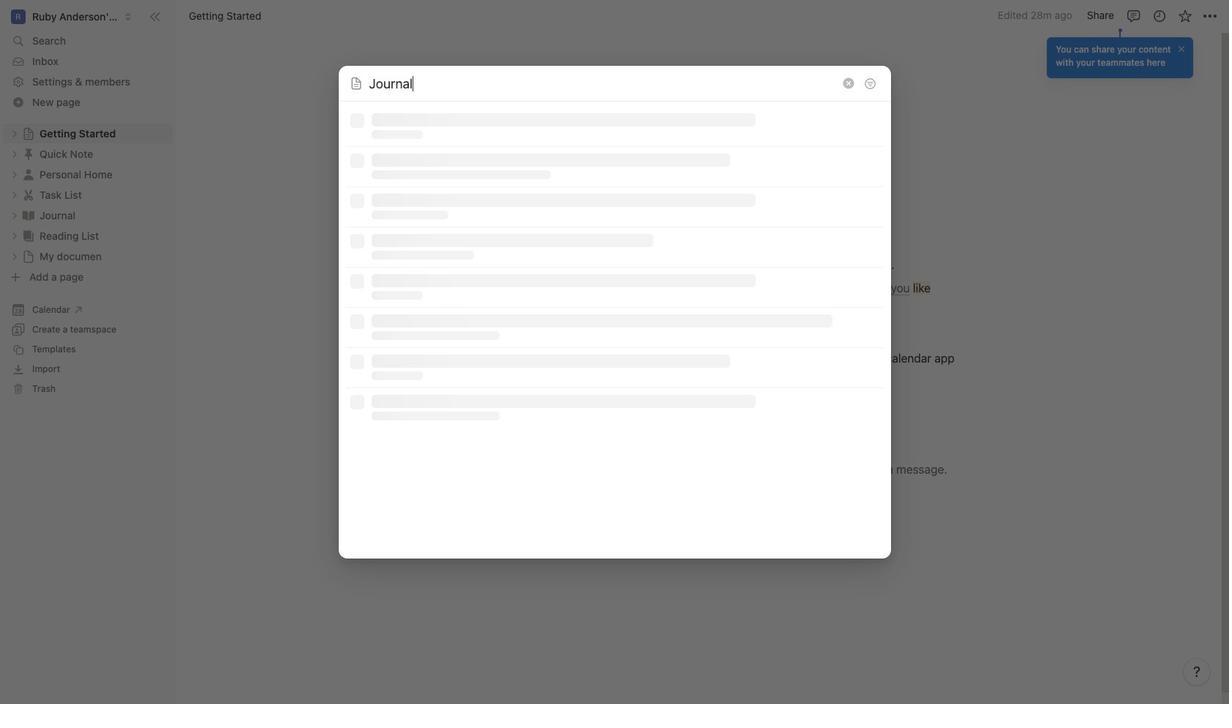 Task type: locate. For each thing, give the bounding box(es) containing it.
progress bar
[[350, 143, 364, 158], [371, 143, 569, 157], [371, 160, 470, 169], [350, 184, 364, 198], [371, 184, 470, 197], [371, 201, 470, 209], [350, 224, 364, 239], [371, 224, 619, 237], [371, 241, 602, 250], [350, 264, 364, 279], [371, 264, 553, 277], [371, 281, 487, 290], [350, 305, 364, 319], [371, 305, 569, 318], [371, 321, 437, 330], [350, 345, 364, 359], [371, 345, 602, 358], [371, 362, 454, 370], [350, 385, 364, 400], [371, 385, 635, 398], [371, 402, 487, 411]]

favorite image
[[1178, 8, 1193, 23]]

👋 image
[[441, 161, 456, 180]]

close sidebar image
[[149, 11, 161, 22]]

comments image
[[1127, 8, 1142, 23]]

Search Ruby Anderson's Notion… text field
[[369, 74, 657, 93]]

updates image
[[1153, 8, 1167, 23]]



Task type: vqa. For each thing, say whether or not it's contained in the screenshot.
CLOSE SIDEBAR image
yes



